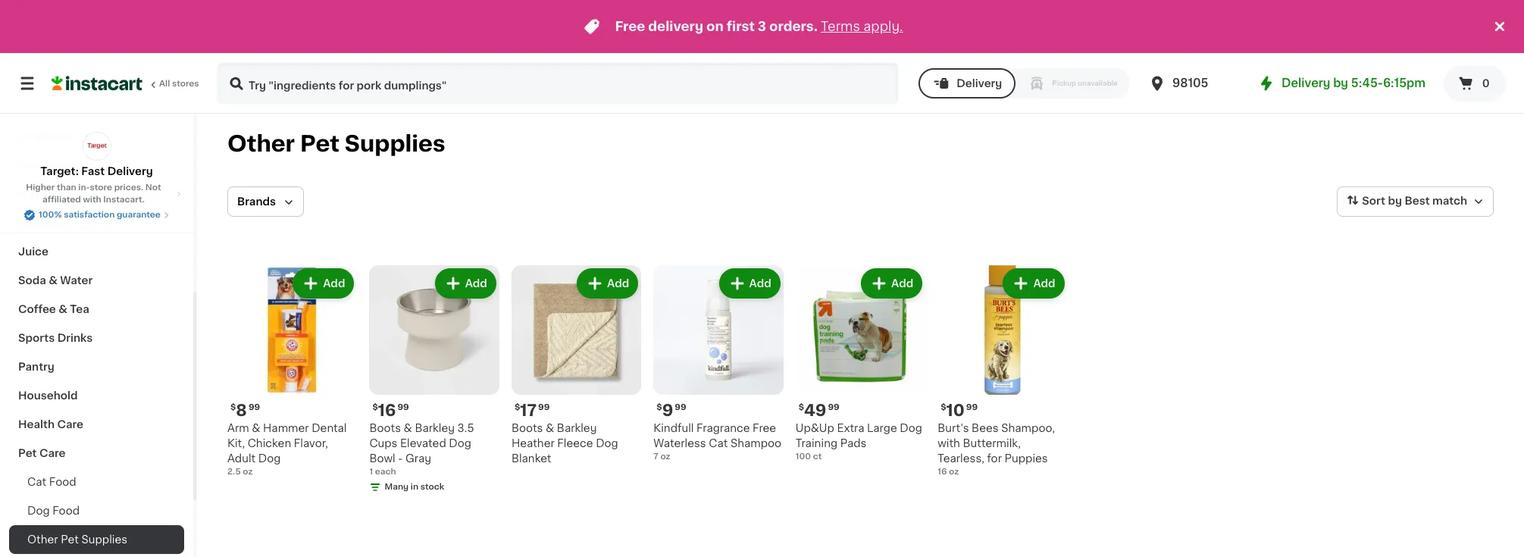 Task type: describe. For each thing, give the bounding box(es) containing it.
in-
[[78, 183, 90, 192]]

dog down cat food
[[27, 506, 50, 516]]

satisfaction
[[64, 211, 115, 219]]

$ 9 99
[[657, 403, 686, 419]]

foods
[[58, 160, 92, 171]]

product group containing 49
[[796, 265, 926, 463]]

soda & water link
[[9, 266, 184, 295]]

ice
[[18, 131, 35, 142]]

Search field
[[218, 64, 898, 103]]

orders.
[[769, 20, 818, 33]]

8
[[236, 403, 247, 419]]

ice cream link
[[9, 122, 184, 151]]

adult
[[227, 454, 256, 464]]

bakery
[[18, 189, 57, 199]]

target: fast delivery
[[40, 166, 153, 177]]

arm
[[227, 423, 249, 434]]

other pet supplies link
[[9, 525, 184, 554]]

dog inside arm & hammer dental kit, chicken flavor, adult dog 2.5 oz
[[258, 454, 281, 464]]

pantry
[[18, 362, 54, 372]]

shampoo,
[[1001, 423, 1055, 434]]

cheese
[[18, 218, 60, 228]]

7
[[654, 453, 658, 461]]

cheese link
[[9, 208, 184, 237]]

5:45-
[[1351, 77, 1383, 89]]

bakery link
[[9, 180, 184, 208]]

pet care
[[18, 448, 66, 459]]

bees
[[972, 423, 999, 434]]

tearless,
[[938, 454, 985, 464]]

0 vertical spatial pet
[[300, 133, 340, 155]]

barkley for elevated
[[415, 423, 455, 434]]

$ for 10
[[941, 404, 946, 412]]

add button for 9
[[720, 270, 779, 297]]

add for 10
[[1033, 278, 1056, 289]]

$ 8 99
[[230, 403, 260, 419]]

$ for 16
[[372, 404, 378, 412]]

first
[[727, 20, 755, 33]]

food for cat food
[[49, 477, 76, 487]]

best match
[[1405, 196, 1467, 206]]

add for 9
[[749, 278, 771, 289]]

product group containing 8
[[227, 265, 357, 479]]

up&up extra large dog training pads 100 ct
[[796, 423, 922, 461]]

juice
[[18, 246, 48, 257]]

up&up
[[796, 423, 834, 434]]

fragrance
[[697, 423, 750, 434]]

frozen foods
[[18, 160, 92, 171]]

product group containing 9
[[654, 265, 784, 463]]

elevated
[[400, 438, 446, 449]]

brands button
[[227, 186, 304, 217]]

99 for 16
[[398, 404, 409, 412]]

best
[[1405, 196, 1430, 206]]

oz inside arm & hammer dental kit, chicken flavor, adult dog 2.5 oz
[[243, 468, 253, 476]]

$ 16 99
[[372, 403, 409, 419]]

limited time offer region
[[0, 0, 1491, 53]]

98105
[[1173, 77, 1209, 89]]

pantry link
[[9, 352, 184, 381]]

than
[[57, 183, 76, 192]]

$ 17 99
[[515, 403, 550, 419]]

delivery by 5:45-6:15pm
[[1282, 77, 1426, 89]]

99 for 10
[[966, 404, 978, 412]]

100
[[796, 453, 811, 461]]

store
[[90, 183, 112, 192]]

higher
[[26, 183, 55, 192]]

guarantee
[[117, 211, 161, 219]]

health
[[18, 419, 55, 430]]

instacart logo image
[[52, 74, 142, 92]]

99 for 17
[[538, 404, 550, 412]]

1 horizontal spatial supplies
[[345, 133, 446, 155]]

hammer
[[263, 423, 309, 434]]

2 vertical spatial pet
[[61, 534, 79, 545]]

apply.
[[864, 20, 903, 33]]

$ for 9
[[657, 404, 662, 412]]

add for 49
[[891, 278, 914, 289]]

training
[[796, 438, 838, 449]]

& for soda & water
[[49, 275, 58, 286]]

coffee
[[18, 304, 56, 315]]

chicken
[[248, 438, 291, 449]]

household
[[18, 390, 78, 401]]

for
[[987, 454, 1002, 464]]

add for 16
[[465, 278, 487, 289]]

in
[[411, 483, 418, 491]]

-
[[398, 454, 403, 464]]

water
[[60, 275, 93, 286]]

all
[[159, 80, 170, 88]]

product group containing 10
[[938, 265, 1068, 479]]

product group containing 17
[[512, 265, 641, 466]]

soda & water
[[18, 275, 93, 286]]

blanket
[[512, 454, 551, 464]]

ct
[[813, 453, 822, 461]]

shampoo
[[731, 438, 782, 449]]

sort
[[1362, 196, 1386, 206]]

target:
[[40, 166, 79, 177]]

1
[[369, 468, 373, 476]]

dental
[[312, 423, 347, 434]]

soda
[[18, 275, 46, 286]]

burt's bees shampoo, with buttermilk, tearless, for puppies 16 oz
[[938, 423, 1055, 476]]

by for sort
[[1388, 196, 1402, 206]]

16 inside burt's bees shampoo, with buttermilk, tearless, for puppies 16 oz
[[938, 468, 947, 476]]

all stores
[[159, 80, 199, 88]]

6:15pm
[[1383, 77, 1426, 89]]

on
[[706, 20, 724, 33]]

0 button
[[1444, 65, 1506, 102]]

food for dog food
[[52, 506, 80, 516]]

1 vertical spatial cat
[[27, 477, 46, 487]]

add button for 16
[[436, 270, 495, 297]]

boots & barkley 3.5 cups elevated dog bowl - gray 1 each
[[369, 423, 474, 476]]

dog inside up&up extra large dog training pads 100 ct
[[900, 423, 922, 434]]

kit,
[[227, 438, 245, 449]]

add button for 10
[[1005, 270, 1063, 297]]

0 horizontal spatial pet
[[18, 448, 37, 459]]

free delivery on first 3 orders. terms apply.
[[615, 20, 903, 33]]

higher than in-store prices. not affiliated with instacart. link
[[12, 182, 181, 206]]

instacart.
[[103, 196, 145, 204]]

add for 17
[[607, 278, 629, 289]]

add button for 49
[[863, 270, 921, 297]]



Task type: locate. For each thing, give the bounding box(es) containing it.
99 up cups
[[398, 404, 409, 412]]

many in stock
[[385, 483, 444, 491]]

with
[[83, 196, 101, 204], [938, 438, 960, 449]]

tea
[[70, 304, 89, 315]]

food down cat food
[[52, 506, 80, 516]]

food up dog food at the left bottom
[[49, 477, 76, 487]]

free inside 'limited time offer' region
[[615, 20, 645, 33]]

fast
[[81, 166, 105, 177]]

add button for 8
[[294, 270, 353, 297]]

& inside arm & hammer dental kit, chicken flavor, adult dog 2.5 oz
[[252, 423, 260, 434]]

5 product group from the left
[[796, 265, 926, 463]]

0 horizontal spatial 16
[[378, 403, 396, 419]]

0 vertical spatial cat
[[709, 438, 728, 449]]

other up brands "dropdown button"
[[227, 133, 295, 155]]

& inside boots & barkley heather fleece dog blanket
[[546, 423, 554, 434]]

oz
[[660, 453, 670, 461], [243, 468, 253, 476], [949, 468, 959, 476]]

product group containing 16
[[369, 265, 499, 497]]

cat food
[[27, 477, 76, 487]]

0 horizontal spatial boots
[[369, 423, 401, 434]]

with inside burt's bees shampoo, with buttermilk, tearless, for puppies 16 oz
[[938, 438, 960, 449]]

seafood
[[60, 102, 106, 113]]

dog inside boots & barkley 3.5 cups elevated dog bowl - gray 1 each
[[449, 438, 471, 449]]

0 horizontal spatial supplies
[[81, 534, 127, 545]]

oz inside burt's bees shampoo, with buttermilk, tearless, for puppies 16 oz
[[949, 468, 959, 476]]

4 product group from the left
[[654, 265, 784, 463]]

& up heather
[[546, 423, 554, 434]]

& right arm
[[252, 423, 260, 434]]

1 horizontal spatial by
[[1388, 196, 1402, 206]]

1 vertical spatial with
[[938, 438, 960, 449]]

$ inside $ 9 99
[[657, 404, 662, 412]]

with inside 'higher than in-store prices. not affiliated with instacart.'
[[83, 196, 101, 204]]

0 horizontal spatial other
[[27, 534, 58, 545]]

None search field
[[217, 62, 899, 105]]

food inside dog food link
[[52, 506, 80, 516]]

0 vertical spatial by
[[1333, 77, 1348, 89]]

99 right "8"
[[249, 404, 260, 412]]

by left 5:45-
[[1333, 77, 1348, 89]]

& for coffee & tea
[[59, 304, 67, 315]]

cat down fragrance
[[709, 438, 728, 449]]

add button for 17
[[578, 270, 637, 297]]

barkley up fleece
[[557, 423, 597, 434]]

cat down pet care
[[27, 477, 46, 487]]

stores
[[172, 80, 199, 88]]

$ up up&up
[[799, 404, 804, 412]]

delivery for delivery by 5:45-6:15pm
[[1282, 77, 1331, 89]]

& up elevated
[[404, 423, 412, 434]]

boots inside boots & barkley 3.5 cups elevated dog bowl - gray 1 each
[[369, 423, 401, 434]]

$ inside $ 16 99
[[372, 404, 378, 412]]

2 horizontal spatial delivery
[[1282, 77, 1331, 89]]

target: fast delivery logo image
[[82, 132, 111, 161]]

$ inside $ 8 99
[[230, 404, 236, 412]]

0 horizontal spatial oz
[[243, 468, 253, 476]]

5 add from the left
[[891, 278, 914, 289]]

pads
[[840, 438, 867, 449]]

by
[[1333, 77, 1348, 89], [1388, 196, 1402, 206]]

care for pet care
[[39, 448, 66, 459]]

pet
[[300, 133, 340, 155], [18, 448, 37, 459], [61, 534, 79, 545]]

1 horizontal spatial with
[[938, 438, 960, 449]]

6 product group from the left
[[938, 265, 1068, 479]]

3 99 from the left
[[675, 404, 686, 412]]

boots inside boots & barkley heather fleece dog blanket
[[512, 423, 543, 434]]

99 for 8
[[249, 404, 260, 412]]

2 add button from the left
[[436, 270, 495, 297]]

boots for boots & barkley 3.5 cups elevated dog bowl - gray 1 each
[[369, 423, 401, 434]]

by for delivery
[[1333, 77, 1348, 89]]

health care link
[[9, 410, 184, 439]]

meat
[[18, 102, 46, 113]]

dog food
[[27, 506, 80, 516]]

large
[[867, 423, 897, 434]]

$ up heather
[[515, 404, 520, 412]]

& right meat
[[49, 102, 58, 113]]

0 horizontal spatial by
[[1333, 77, 1348, 89]]

add button
[[294, 270, 353, 297], [436, 270, 495, 297], [578, 270, 637, 297], [720, 270, 779, 297], [863, 270, 921, 297], [1005, 270, 1063, 297]]

3.5
[[457, 423, 474, 434]]

1 horizontal spatial delivery
[[957, 78, 1002, 89]]

& for meat & seafood
[[49, 102, 58, 113]]

boots for boots & barkley heather fleece dog blanket
[[512, 423, 543, 434]]

free inside kindfull fragrance free waterless cat shampoo 7 oz
[[753, 423, 776, 434]]

kindfull
[[654, 423, 694, 434]]

other down dog food at the left bottom
[[27, 534, 58, 545]]

delivery inside delivery by 5:45-6:15pm link
[[1282, 77, 1331, 89]]

2 product group from the left
[[369, 265, 499, 497]]

dog down 3.5
[[449, 438, 471, 449]]

99 right 49
[[828, 404, 840, 412]]

0 vertical spatial supplies
[[345, 133, 446, 155]]

by right sort
[[1388, 196, 1402, 206]]

delivery button
[[919, 68, 1016, 99]]

oz right 7
[[660, 453, 670, 461]]

2 horizontal spatial pet
[[300, 133, 340, 155]]

$ inside $ 17 99
[[515, 404, 520, 412]]

6 add from the left
[[1033, 278, 1056, 289]]

2 add from the left
[[465, 278, 487, 289]]

1 boots from the left
[[369, 423, 401, 434]]

0 horizontal spatial other pet supplies
[[27, 534, 127, 545]]

4 add button from the left
[[720, 270, 779, 297]]

0 horizontal spatial with
[[83, 196, 101, 204]]

6 add button from the left
[[1005, 270, 1063, 297]]

0 vertical spatial with
[[83, 196, 101, 204]]

0 horizontal spatial delivery
[[107, 166, 153, 177]]

terms apply. link
[[821, 20, 903, 33]]

3 $ from the left
[[657, 404, 662, 412]]

$ inside $ 10 99
[[941, 404, 946, 412]]

coffee & tea link
[[9, 295, 184, 324]]

with down 'in-'
[[83, 196, 101, 204]]

arm & hammer dental kit, chicken flavor, adult dog 2.5 oz
[[227, 423, 347, 476]]

food inside cat food link
[[49, 477, 76, 487]]

care right the health
[[57, 419, 83, 430]]

free
[[615, 20, 645, 33], [753, 423, 776, 434]]

boots up heather
[[512, 423, 543, 434]]

with down burt's
[[938, 438, 960, 449]]

6 $ from the left
[[799, 404, 804, 412]]

delivery inside "target: fast delivery" link
[[107, 166, 153, 177]]

free left delivery at the left
[[615, 20, 645, 33]]

2 barkley from the left
[[557, 423, 597, 434]]

sports drinks
[[18, 333, 93, 343]]

3 add button from the left
[[578, 270, 637, 297]]

0 vertical spatial 16
[[378, 403, 396, 419]]

2 horizontal spatial oz
[[949, 468, 959, 476]]

16 down the 'tearless,'
[[938, 468, 947, 476]]

1 barkley from the left
[[415, 423, 455, 434]]

1 add from the left
[[323, 278, 345, 289]]

heather
[[512, 438, 555, 449]]

3
[[758, 20, 766, 33]]

99 for 9
[[675, 404, 686, 412]]

$ up cups
[[372, 404, 378, 412]]

match
[[1433, 196, 1467, 206]]

99 right 10
[[966, 404, 978, 412]]

1 $ from the left
[[230, 404, 236, 412]]

1 horizontal spatial other
[[227, 133, 295, 155]]

affiliated
[[42, 196, 81, 204]]

0 vertical spatial free
[[615, 20, 645, 33]]

17
[[520, 403, 537, 419]]

99 right 9
[[675, 404, 686, 412]]

$ for 17
[[515, 404, 520, 412]]

oz right 2.5
[[243, 468, 253, 476]]

meat & seafood
[[18, 102, 106, 113]]

99 inside $ 8 99
[[249, 404, 260, 412]]

barkley inside boots & barkley heather fleece dog blanket
[[557, 423, 597, 434]]

by inside best match sort by field
[[1388, 196, 1402, 206]]

0 vertical spatial food
[[49, 477, 76, 487]]

5 99 from the left
[[538, 404, 550, 412]]

& left tea
[[59, 304, 67, 315]]

higher than in-store prices. not affiliated with instacart.
[[26, 183, 161, 204]]

delivery
[[648, 20, 703, 33]]

1 horizontal spatial boots
[[512, 423, 543, 434]]

product group
[[227, 265, 357, 479], [369, 265, 499, 497], [512, 265, 641, 466], [654, 265, 784, 463], [796, 265, 926, 463], [938, 265, 1068, 479]]

brands
[[237, 196, 276, 207]]

4 $ from the left
[[941, 404, 946, 412]]

cat food link
[[9, 468, 184, 496]]

$ up burt's
[[941, 404, 946, 412]]

delivery by 5:45-6:15pm link
[[1258, 74, 1426, 92]]

buttermilk,
[[963, 438, 1021, 449]]

1 horizontal spatial cat
[[709, 438, 728, 449]]

0 horizontal spatial barkley
[[415, 423, 455, 434]]

1 vertical spatial other
[[27, 534, 58, 545]]

1 horizontal spatial 16
[[938, 468, 947, 476]]

many
[[385, 483, 409, 491]]

1 vertical spatial free
[[753, 423, 776, 434]]

2 99 from the left
[[398, 404, 409, 412]]

kindfull fragrance free waterless cat shampoo 7 oz
[[654, 423, 782, 461]]

10
[[946, 403, 965, 419]]

& right 'soda' at left
[[49, 275, 58, 286]]

0 vertical spatial other
[[227, 133, 295, 155]]

care for health care
[[57, 419, 83, 430]]

$
[[230, 404, 236, 412], [372, 404, 378, 412], [657, 404, 662, 412], [941, 404, 946, 412], [515, 404, 520, 412], [799, 404, 804, 412]]

16 up cups
[[378, 403, 396, 419]]

4 add from the left
[[749, 278, 771, 289]]

& for boots & barkley heather fleece dog blanket
[[546, 423, 554, 434]]

99 inside $ 16 99
[[398, 404, 409, 412]]

$ 10 99
[[941, 403, 978, 419]]

99 inside $ 10 99
[[966, 404, 978, 412]]

98105 button
[[1148, 62, 1239, 105]]

99 inside $ 9 99
[[675, 404, 686, 412]]

Best match Sort by field
[[1337, 186, 1494, 217]]

care
[[57, 419, 83, 430], [39, 448, 66, 459]]

2 $ from the left
[[372, 404, 378, 412]]

1 horizontal spatial free
[[753, 423, 776, 434]]

cream
[[38, 131, 74, 142]]

$ for 8
[[230, 404, 236, 412]]

1 horizontal spatial oz
[[660, 453, 670, 461]]

$ up arm
[[230, 404, 236, 412]]

add for 8
[[323, 278, 345, 289]]

& for arm & hammer dental kit, chicken flavor, adult dog 2.5 oz
[[252, 423, 260, 434]]

care up cat food
[[39, 448, 66, 459]]

3 add from the left
[[607, 278, 629, 289]]

6 99 from the left
[[828, 404, 840, 412]]

3 product group from the left
[[512, 265, 641, 466]]

99 for 49
[[828, 404, 840, 412]]

0 horizontal spatial free
[[615, 20, 645, 33]]

other pet supplies
[[227, 133, 446, 155], [27, 534, 127, 545]]

0 horizontal spatial cat
[[27, 477, 46, 487]]

cat inside kindfull fragrance free waterless cat shampoo 7 oz
[[709, 438, 728, 449]]

dog right fleece
[[596, 438, 618, 449]]

frozen
[[18, 160, 55, 171]]

frozen foods link
[[9, 151, 184, 180]]

juice link
[[9, 237, 184, 266]]

1 vertical spatial pet
[[18, 448, 37, 459]]

0 vertical spatial care
[[57, 419, 83, 430]]

cat
[[709, 438, 728, 449], [27, 477, 46, 487]]

1 product group from the left
[[227, 265, 357, 479]]

$ inside $ 49 99
[[799, 404, 804, 412]]

dog inside boots & barkley heather fleece dog blanket
[[596, 438, 618, 449]]

1 vertical spatial food
[[52, 506, 80, 516]]

boots up cups
[[369, 423, 401, 434]]

pet care link
[[9, 439, 184, 468]]

1 vertical spatial by
[[1388, 196, 1402, 206]]

flavor,
[[294, 438, 328, 449]]

dog right large
[[900, 423, 922, 434]]

$ 49 99
[[799, 403, 840, 419]]

not
[[145, 183, 161, 192]]

16
[[378, 403, 396, 419], [938, 468, 947, 476]]

free up shampoo
[[753, 423, 776, 434]]

oz inside kindfull fragrance free waterless cat shampoo 7 oz
[[660, 453, 670, 461]]

1 vertical spatial other pet supplies
[[27, 534, 127, 545]]

99 inside $ 49 99
[[828, 404, 840, 412]]

terms
[[821, 20, 860, 33]]

$ up kindfull
[[657, 404, 662, 412]]

1 horizontal spatial other pet supplies
[[227, 133, 446, 155]]

delivery for delivery
[[957, 78, 1002, 89]]

0 vertical spatial other pet supplies
[[227, 133, 446, 155]]

delivery inside delivery button
[[957, 78, 1002, 89]]

barkley for dog
[[557, 423, 597, 434]]

barkley inside boots & barkley 3.5 cups elevated dog bowl - gray 1 each
[[415, 423, 455, 434]]

1 vertical spatial care
[[39, 448, 66, 459]]

100% satisfaction guarantee
[[39, 211, 161, 219]]

99 inside $ 17 99
[[538, 404, 550, 412]]

5 add button from the left
[[863, 270, 921, 297]]

1 horizontal spatial pet
[[61, 534, 79, 545]]

health care
[[18, 419, 83, 430]]

drinks
[[57, 333, 93, 343]]

service type group
[[919, 68, 1130, 99]]

oz down the 'tearless,'
[[949, 468, 959, 476]]

1 horizontal spatial barkley
[[557, 423, 597, 434]]

dog down chicken
[[258, 454, 281, 464]]

99 right 17
[[538, 404, 550, 412]]

100%
[[39, 211, 62, 219]]

5 $ from the left
[[515, 404, 520, 412]]

1 add button from the left
[[294, 270, 353, 297]]

2.5
[[227, 468, 241, 476]]

sports
[[18, 333, 55, 343]]

by inside delivery by 5:45-6:15pm link
[[1333, 77, 1348, 89]]

each
[[375, 468, 396, 476]]

& inside boots & barkley 3.5 cups elevated dog bowl - gray 1 each
[[404, 423, 412, 434]]

2 boots from the left
[[512, 423, 543, 434]]

$ for 49
[[799, 404, 804, 412]]

1 vertical spatial 16
[[938, 468, 947, 476]]

barkley up elevated
[[415, 423, 455, 434]]

0
[[1482, 78, 1490, 89]]

1 99 from the left
[[249, 404, 260, 412]]

100% satisfaction guarantee button
[[24, 206, 170, 221]]

4 99 from the left
[[966, 404, 978, 412]]

1 vertical spatial supplies
[[81, 534, 127, 545]]

dog
[[900, 423, 922, 434], [449, 438, 471, 449], [596, 438, 618, 449], [258, 454, 281, 464], [27, 506, 50, 516]]

prices.
[[114, 183, 143, 192]]

& for boots & barkley 3.5 cups elevated dog bowl - gray 1 each
[[404, 423, 412, 434]]



Task type: vqa. For each thing, say whether or not it's contained in the screenshot.
the right Buy It Again
no



